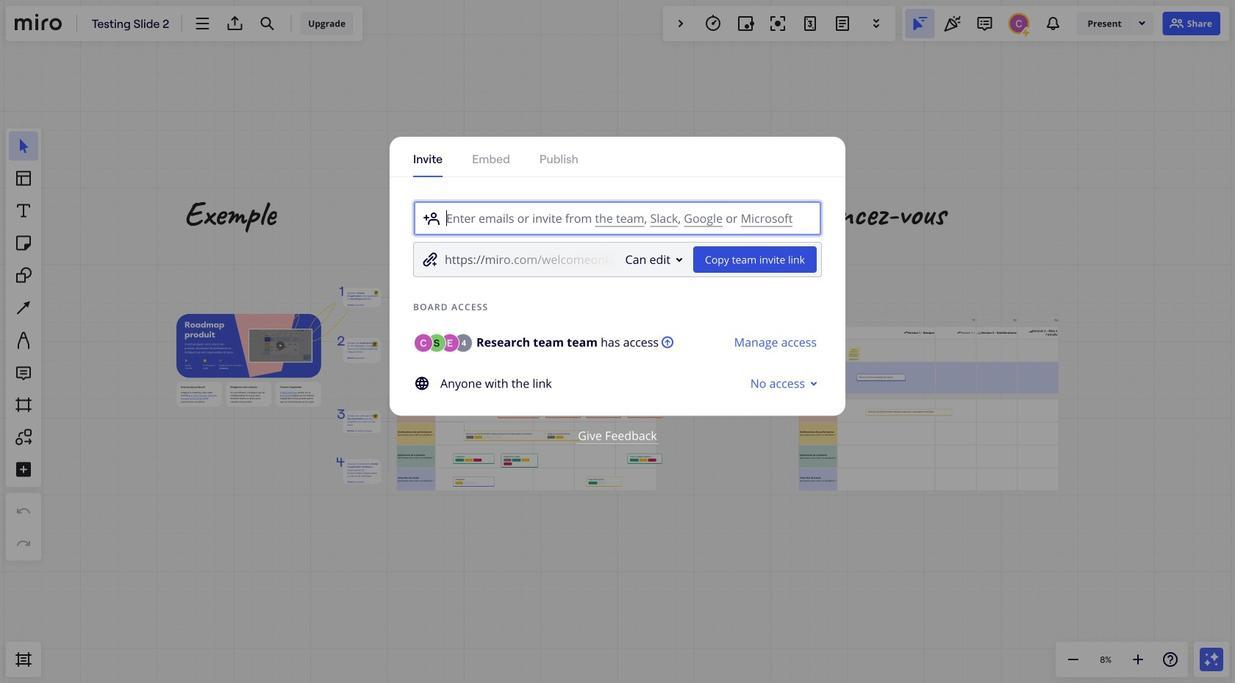 Task type: locate. For each thing, give the bounding box(es) containing it.
link image
[[421, 251, 439, 268]]

collaboration toolbar
[[663, 6, 896, 41]]

0 horizontal spatial tab
[[413, 137, 443, 176]]

1 invited user image from the left
[[428, 334, 446, 352]]

0 vertical spatial spagx image
[[1168, 15, 1186, 32]]

board toolbar
[[6, 6, 363, 41]]

hide apps image
[[672, 15, 690, 32]]

creation toolbar
[[6, 47, 41, 642]]

spagx image
[[1168, 15, 1186, 32], [659, 336, 674, 348]]

1 vertical spatial spagx image
[[659, 336, 674, 348]]

invited user image right chirpy chipmunk icon at the left
[[441, 334, 459, 352]]

tab
[[413, 137, 443, 176], [472, 137, 510, 176], [540, 137, 579, 176]]

2 tab from the left
[[472, 137, 510, 176]]

tab list
[[413, 137, 831, 176]]

3 tab from the left
[[540, 137, 579, 176]]

invited user image up spagx image
[[428, 334, 446, 352]]

2 horizontal spatial tab
[[540, 137, 579, 176]]

0 horizontal spatial spagx image
[[659, 336, 674, 348]]

1 horizontal spatial tab
[[472, 137, 510, 176]]

invited user image
[[428, 334, 446, 352], [441, 334, 459, 352]]

spagx image
[[413, 375, 431, 392]]

1 horizontal spatial spagx image
[[1168, 15, 1186, 32]]



Task type: vqa. For each thing, say whether or not it's contained in the screenshot.
COMMUNICATION toolbar
yes



Task type: describe. For each thing, give the bounding box(es) containing it.
1 tab from the left
[[413, 137, 443, 176]]

hide collaborators' cursors image
[[911, 15, 929, 32]]

communication toolbar
[[903, 6, 1229, 41]]

comment image
[[976, 15, 994, 32]]

chirpy chipmunk image
[[415, 334, 432, 352]]

2 invited user image from the left
[[441, 334, 459, 352]]



